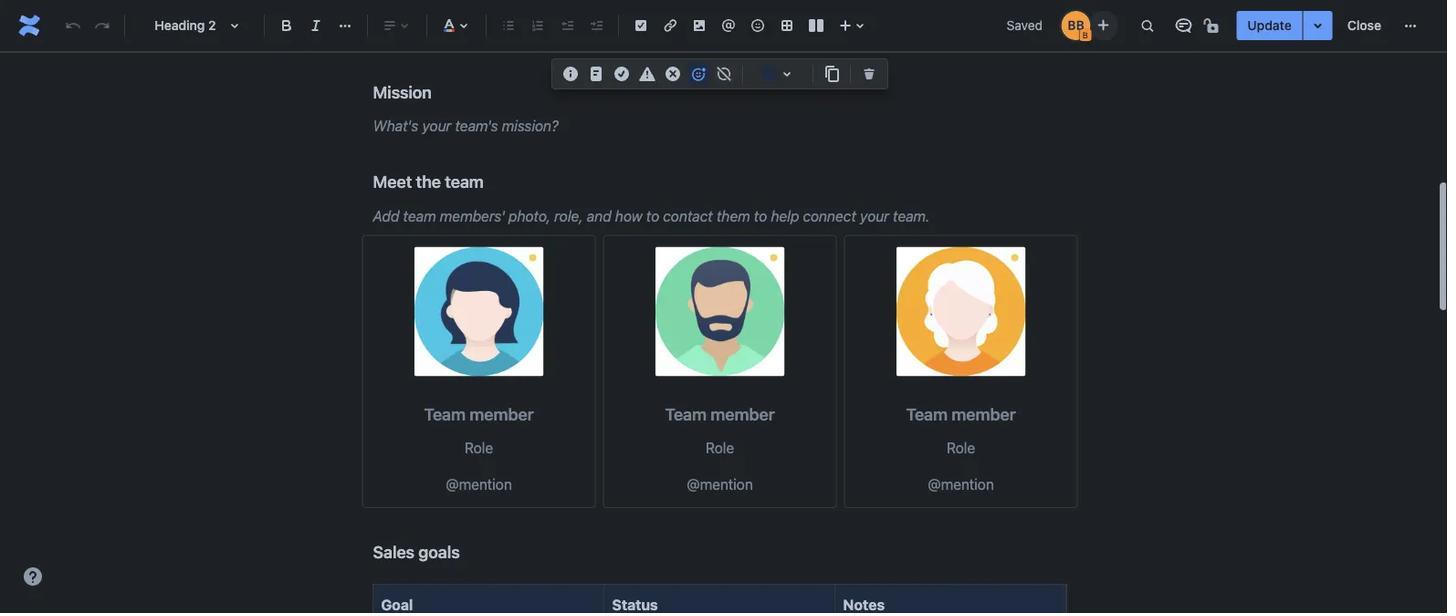 Task type: locate. For each thing, give the bounding box(es) containing it.
2 @mention from the left
[[687, 476, 753, 493]]

0 horizontal spatial team
[[424, 405, 466, 424]]

role
[[465, 440, 493, 457], [706, 440, 734, 457], [947, 440, 976, 457]]

1 team from the left
[[424, 405, 466, 424]]

member
[[470, 405, 534, 424], [711, 405, 775, 424], [952, 405, 1016, 424]]

layouts image
[[806, 15, 827, 37]]

numbered list ⌘⇧7 image
[[527, 15, 549, 37]]

0 horizontal spatial member
[[470, 405, 534, 424]]

action item image
[[630, 15, 652, 37]]

to right how
[[646, 207, 660, 225]]

0 horizontal spatial your
[[422, 117, 451, 134]]

help
[[771, 207, 799, 225]]

2 horizontal spatial team member
[[906, 405, 1016, 424]]

1 @mention from the left
[[446, 476, 512, 493]]

1 vertical spatial team
[[403, 207, 436, 225]]

3 member from the left
[[952, 405, 1016, 424]]

table image
[[776, 15, 798, 37]]

@mention
[[446, 476, 512, 493], [687, 476, 753, 493], [928, 476, 994, 493]]

invite to edit image
[[1093, 14, 1115, 36]]

1 team member from the left
[[424, 405, 534, 424]]

2 horizontal spatial @mention
[[928, 476, 994, 493]]

1 member from the left
[[470, 405, 534, 424]]

1 horizontal spatial member
[[711, 405, 775, 424]]

confluence image
[[15, 11, 44, 40]]

1 horizontal spatial @mention
[[687, 476, 753, 493]]

1 vertical spatial your
[[860, 207, 889, 225]]

what's your team's mission?
[[373, 117, 559, 134]]

remove emoji image
[[713, 63, 735, 85]]

mention image
[[718, 15, 740, 37]]

to left help
[[754, 207, 767, 225]]

1 horizontal spatial team member
[[665, 405, 775, 424]]

1 horizontal spatial team
[[665, 405, 707, 424]]

0 horizontal spatial @mention
[[446, 476, 512, 493]]

more image
[[1400, 15, 1422, 37]]

sales
[[373, 543, 415, 562]]

bob builder image
[[1062, 11, 1091, 40]]

0 horizontal spatial role
[[465, 440, 493, 457]]

goals
[[419, 543, 460, 562]]

and
[[587, 207, 612, 225]]

team up members' at the left
[[445, 172, 484, 192]]

2 team from the left
[[665, 405, 707, 424]]

heading 2
[[155, 18, 216, 33]]

3 team member from the left
[[906, 405, 1016, 424]]

1 horizontal spatial to
[[754, 207, 767, 225]]

them
[[717, 207, 750, 225]]

0 horizontal spatial team
[[403, 207, 436, 225]]

to
[[646, 207, 660, 225], [754, 207, 767, 225]]

the
[[416, 172, 441, 192]]

redo ⌘⇧z image
[[91, 15, 113, 37]]

1 horizontal spatial team
[[445, 172, 484, 192]]

indent tab image
[[585, 15, 607, 37]]

team member
[[424, 405, 534, 424], [665, 405, 775, 424], [906, 405, 1016, 424]]

2 horizontal spatial team
[[906, 405, 948, 424]]

your left team's
[[422, 117, 451, 134]]

update
[[1248, 18, 1292, 33]]

comment icon image
[[1173, 15, 1195, 37]]

copy image
[[821, 63, 843, 85]]

2 team member from the left
[[665, 405, 775, 424]]

your
[[422, 117, 451, 134], [860, 207, 889, 225]]

role,
[[555, 207, 583, 225]]

team
[[445, 172, 484, 192], [403, 207, 436, 225]]

1 horizontal spatial role
[[706, 440, 734, 457]]

2 role from the left
[[706, 440, 734, 457]]

2 horizontal spatial role
[[947, 440, 976, 457]]

your left the team. on the top
[[860, 207, 889, 225]]

team
[[424, 405, 466, 424], [665, 405, 707, 424], [906, 405, 948, 424]]

saved
[[1007, 18, 1043, 33]]

0 horizontal spatial team member
[[424, 405, 534, 424]]

team right 'add'
[[403, 207, 436, 225]]

heading
[[155, 18, 205, 33]]

2 horizontal spatial member
[[952, 405, 1016, 424]]

add
[[373, 207, 399, 225]]

adjust update settings image
[[1308, 15, 1329, 37]]

0 horizontal spatial to
[[646, 207, 660, 225]]



Task type: vqa. For each thing, say whether or not it's contained in the screenshot.
bottommost 'your'
yes



Task type: describe. For each thing, give the bounding box(es) containing it.
what's
[[373, 117, 418, 134]]

0 vertical spatial your
[[422, 117, 451, 134]]

error image
[[662, 63, 684, 85]]

warning image
[[637, 63, 658, 85]]

2 to from the left
[[754, 207, 767, 225]]

outdent ⇧tab image
[[556, 15, 578, 37]]

contact
[[663, 207, 713, 225]]

connect
[[803, 207, 856, 225]]

photo,
[[509, 207, 551, 225]]

update button
[[1237, 11, 1303, 40]]

emoji image
[[747, 15, 769, 37]]

mission?
[[502, 117, 559, 134]]

info image
[[560, 63, 582, 85]]

undo ⌘z image
[[62, 15, 84, 37]]

more formatting image
[[334, 15, 356, 37]]

link image
[[659, 15, 681, 37]]

meet the team
[[373, 172, 484, 192]]

editor add emoji image
[[688, 63, 710, 85]]

remove image
[[858, 63, 880, 85]]

team.
[[893, 207, 930, 225]]

heading 2 button
[[132, 5, 257, 46]]

sales goals
[[373, 543, 460, 562]]

editable content region
[[344, 0, 1096, 614]]

italic ⌘i image
[[305, 15, 327, 37]]

bullet list ⌘⇧8 image
[[498, 15, 520, 37]]

bold ⌘b image
[[276, 15, 298, 37]]

close
[[1348, 18, 1382, 33]]

3 @mention from the left
[[928, 476, 994, 493]]

2 member from the left
[[711, 405, 775, 424]]

find and replace image
[[1136, 15, 1158, 37]]

team's
[[455, 117, 498, 134]]

0 vertical spatial team
[[445, 172, 484, 192]]

note image
[[585, 63, 607, 85]]

2
[[208, 18, 216, 33]]

how
[[615, 207, 643, 225]]

members'
[[440, 207, 505, 225]]

add image, video, or file image
[[689, 15, 711, 37]]

1 to from the left
[[646, 207, 660, 225]]

close button
[[1337, 11, 1393, 40]]

background color image
[[776, 63, 798, 85]]

3 role from the left
[[947, 440, 976, 457]]

success image
[[611, 63, 633, 85]]

3 team from the left
[[906, 405, 948, 424]]

confluence image
[[15, 11, 44, 40]]

1 horizontal spatial your
[[860, 207, 889, 225]]

editor toolbar toolbar
[[553, 59, 888, 109]]

add team members' photo, role, and how to contact them to help connect your team.
[[373, 207, 930, 225]]

no restrictions image
[[1202, 15, 1224, 37]]

mission
[[373, 82, 432, 102]]

meet
[[373, 172, 412, 192]]

help image
[[22, 566, 44, 588]]

1 role from the left
[[465, 440, 493, 457]]



